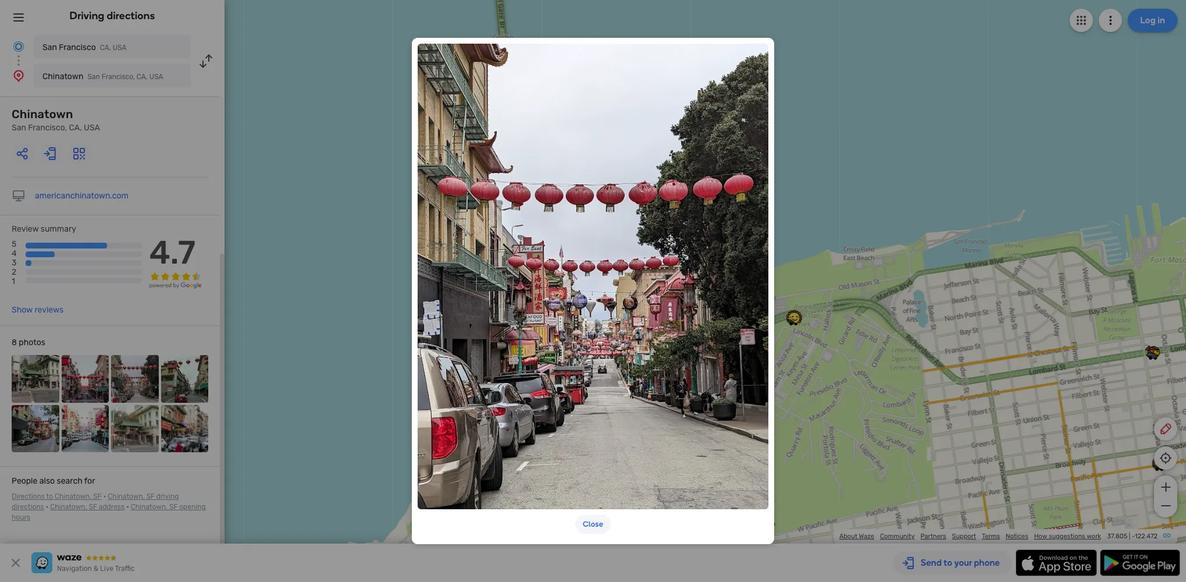 Task type: describe. For each thing, give the bounding box(es) containing it.
37.805 | -122.472
[[1108, 533, 1158, 540]]

122.472
[[1136, 533, 1158, 540]]

people also search for
[[12, 476, 95, 486]]

to
[[46, 493, 53, 501]]

directions to chinatown, sf
[[12, 493, 102, 501]]

also
[[39, 476, 55, 486]]

8 photos
[[12, 338, 45, 348]]

waze
[[860, 533, 875, 540]]

how
[[1035, 533, 1048, 540]]

opening
[[179, 503, 206, 511]]

traffic
[[115, 565, 135, 573]]

2 vertical spatial usa
[[84, 123, 100, 133]]

zoom in image
[[1159, 480, 1174, 494]]

chinatown inside the chinatown san francisco, ca, usa
[[12, 107, 73, 121]]

2 vertical spatial san
[[12, 123, 26, 133]]

partners link
[[921, 533, 947, 540]]

americanchinatown.com link
[[35, 191, 129, 201]]

for
[[84, 476, 95, 486]]

chinatown, sf driving directions
[[12, 493, 179, 511]]

about
[[840, 533, 858, 540]]

navigation
[[57, 565, 92, 573]]

0 horizontal spatial francisco,
[[28, 123, 67, 133]]

chinatown, for chinatown, sf opening hours
[[131, 503, 168, 511]]

reviews
[[35, 305, 64, 315]]

chinatown, sf address link
[[50, 503, 125, 511]]

2
[[12, 267, 16, 277]]

san francisco ca, usa
[[42, 42, 127, 52]]

directions to chinatown, sf link
[[12, 493, 102, 501]]

community link
[[881, 533, 915, 540]]

driving directions
[[70, 9, 155, 22]]

hours
[[12, 513, 30, 522]]

image 2 of chinatown, sf image
[[61, 355, 109, 403]]

driving
[[157, 493, 179, 501]]

chinatown, sf opening hours link
[[12, 503, 206, 522]]

navigation & live traffic
[[57, 565, 135, 573]]

support
[[953, 533, 977, 540]]

how suggestions work link
[[1035, 533, 1102, 540]]

francisco
[[59, 42, 96, 52]]

1 vertical spatial ca,
[[137, 73, 148, 81]]

summary
[[41, 224, 76, 234]]

0 vertical spatial directions
[[107, 9, 155, 22]]

4.7
[[149, 233, 196, 272]]

8
[[12, 338, 17, 348]]

computer image
[[12, 189, 26, 203]]

3
[[12, 258, 17, 268]]

image 7 of chinatown, sf image
[[111, 405, 159, 452]]

zoom out image
[[1159, 499, 1174, 513]]

sf for address
[[89, 503, 97, 511]]

notices
[[1007, 533, 1029, 540]]

review
[[12, 224, 39, 234]]

notices link
[[1007, 533, 1029, 540]]

about waze community partners support terms notices how suggestions work
[[840, 533, 1102, 540]]

1 vertical spatial san
[[88, 73, 100, 81]]

image 8 of chinatown, sf image
[[161, 405, 208, 452]]

1
[[12, 277, 15, 287]]

review summary
[[12, 224, 76, 234]]



Task type: vqa. For each thing, say whether or not it's contained in the screenshot.
topmost the Arena
no



Task type: locate. For each thing, give the bounding box(es) containing it.
chinatown down location image on the top of the page
[[12, 107, 73, 121]]

0 vertical spatial chinatown
[[42, 72, 83, 81]]

2 horizontal spatial usa
[[149, 73, 163, 81]]

about waze link
[[840, 533, 875, 540]]

ca, inside the san francisco ca, usa
[[100, 44, 111, 52]]

link image
[[1163, 531, 1172, 540]]

location image
[[12, 69, 26, 83]]

0 horizontal spatial usa
[[84, 123, 100, 133]]

0 horizontal spatial directions
[[12, 503, 44, 511]]

1 vertical spatial francisco,
[[28, 123, 67, 133]]

usa
[[113, 44, 127, 52], [149, 73, 163, 81], [84, 123, 100, 133]]

chinatown down francisco
[[42, 72, 83, 81]]

image 5 of chinatown, sf image
[[12, 405, 59, 452]]

search
[[57, 476, 82, 486]]

chinatown, down driving
[[131, 503, 168, 511]]

5 4 3 2 1
[[12, 239, 17, 287]]

image 3 of chinatown, sf image
[[111, 355, 159, 403]]

suggestions
[[1050, 533, 1086, 540]]

partners
[[921, 533, 947, 540]]

directions
[[107, 9, 155, 22], [12, 503, 44, 511]]

san down the san francisco ca, usa
[[88, 73, 100, 81]]

1 vertical spatial chinatown
[[12, 107, 73, 121]]

chinatown, sf address
[[50, 503, 125, 511]]

chinatown san francisco, ca, usa
[[42, 72, 163, 81], [12, 107, 100, 133]]

directions right driving on the top left
[[107, 9, 155, 22]]

1 vertical spatial chinatown san francisco, ca, usa
[[12, 107, 100, 133]]

2 vertical spatial ca,
[[69, 123, 82, 133]]

current location image
[[12, 40, 26, 54]]

chinatown, sf driving directions link
[[12, 493, 179, 511]]

|
[[1130, 533, 1131, 540]]

san
[[42, 42, 57, 52], [88, 73, 100, 81], [12, 123, 26, 133]]

show reviews
[[12, 305, 64, 315]]

5
[[12, 239, 16, 249]]

directions
[[12, 493, 45, 501]]

terms
[[983, 533, 1001, 540]]

americanchinatown.com
[[35, 191, 129, 201]]

1 horizontal spatial francisco,
[[102, 73, 135, 81]]

sf for driving
[[146, 493, 155, 501]]

1 vertical spatial usa
[[149, 73, 163, 81]]

chinatown, up address
[[108, 493, 145, 501]]

community
[[881, 533, 915, 540]]

&
[[94, 565, 98, 573]]

image 1 of chinatown, sf image
[[12, 355, 59, 403]]

1 horizontal spatial usa
[[113, 44, 127, 52]]

2 horizontal spatial san
[[88, 73, 100, 81]]

directions inside chinatown, sf driving directions
[[12, 503, 44, 511]]

francisco,
[[102, 73, 135, 81], [28, 123, 67, 133]]

chinatown
[[42, 72, 83, 81], [12, 107, 73, 121]]

pencil image
[[1160, 422, 1174, 436]]

ca,
[[100, 44, 111, 52], [137, 73, 148, 81], [69, 123, 82, 133]]

0 vertical spatial san
[[42, 42, 57, 52]]

chinatown, down directions to chinatown, sf
[[50, 503, 87, 511]]

driving
[[70, 9, 104, 22]]

chinatown san francisco, ca, usa down location image on the top of the page
[[12, 107, 100, 133]]

support link
[[953, 533, 977, 540]]

1 horizontal spatial directions
[[107, 9, 155, 22]]

0 vertical spatial francisco,
[[102, 73, 135, 81]]

chinatown, sf opening hours
[[12, 503, 206, 522]]

show
[[12, 305, 33, 315]]

x image
[[9, 556, 23, 570]]

directions down directions
[[12, 503, 44, 511]]

sf
[[93, 493, 102, 501], [146, 493, 155, 501], [89, 503, 97, 511], [169, 503, 178, 511]]

san left francisco
[[42, 42, 57, 52]]

37.805
[[1108, 533, 1128, 540]]

image 6 of chinatown, sf image
[[61, 405, 109, 452]]

2 horizontal spatial ca,
[[137, 73, 148, 81]]

sf for opening
[[169, 503, 178, 511]]

work
[[1088, 533, 1102, 540]]

chinatown san francisco, ca, usa down the san francisco ca, usa
[[42, 72, 163, 81]]

1 horizontal spatial ca,
[[100, 44, 111, 52]]

-
[[1133, 533, 1136, 540]]

0 horizontal spatial san
[[12, 123, 26, 133]]

1 horizontal spatial san
[[42, 42, 57, 52]]

1 vertical spatial directions
[[12, 503, 44, 511]]

chinatown, down search
[[55, 493, 92, 501]]

terms link
[[983, 533, 1001, 540]]

image 4 of chinatown, sf image
[[161, 355, 208, 403]]

san down location image on the top of the page
[[12, 123, 26, 133]]

chinatown, inside chinatown, sf driving directions
[[108, 493, 145, 501]]

chinatown, inside chinatown, sf opening hours
[[131, 503, 168, 511]]

sf inside chinatown, sf opening hours
[[169, 503, 178, 511]]

chinatown, for chinatown, sf driving directions
[[108, 493, 145, 501]]

0 vertical spatial usa
[[113, 44, 127, 52]]

usa inside the san francisco ca, usa
[[113, 44, 127, 52]]

0 horizontal spatial ca,
[[69, 123, 82, 133]]

chinatown,
[[55, 493, 92, 501], [108, 493, 145, 501], [50, 503, 87, 511], [131, 503, 168, 511]]

address
[[99, 503, 125, 511]]

0 vertical spatial ca,
[[100, 44, 111, 52]]

live
[[100, 565, 113, 573]]

4
[[12, 249, 17, 259]]

sf inside chinatown, sf driving directions
[[146, 493, 155, 501]]

people
[[12, 476, 37, 486]]

chinatown, for chinatown, sf address
[[50, 503, 87, 511]]

0 vertical spatial chinatown san francisco, ca, usa
[[42, 72, 163, 81]]

photos
[[19, 338, 45, 348]]



